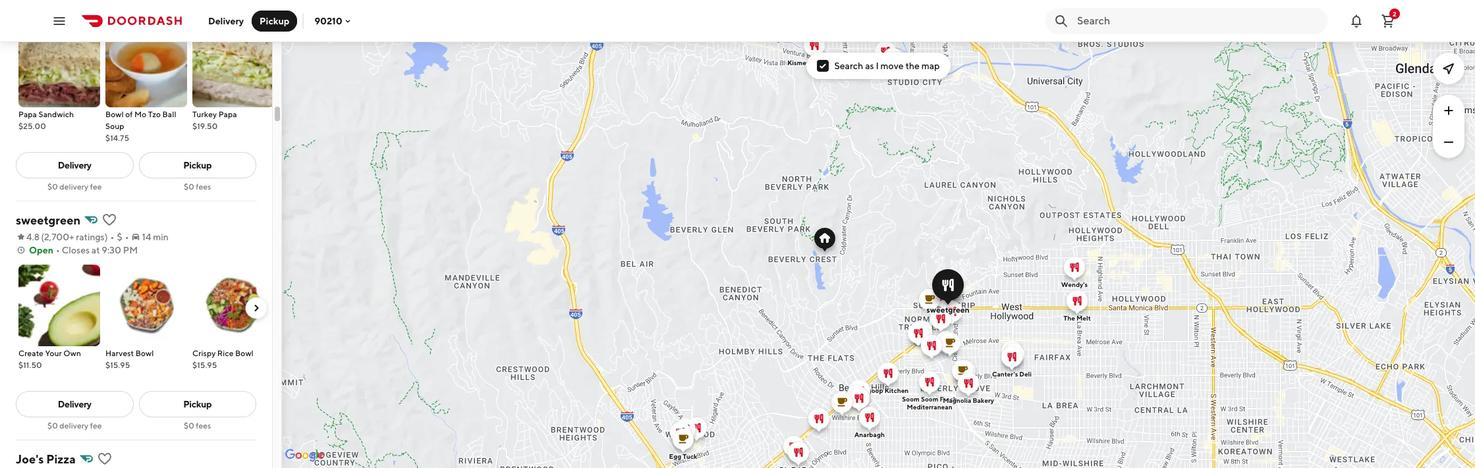Task type: vqa. For each thing, say whether or not it's contained in the screenshot.
Soup
yes



Task type: describe. For each thing, give the bounding box(es) containing it.
$0 fees for second 'delivery' link from the bottom of the page pickup link
[[184, 182, 211, 192]]

0 horizontal spatial •
[[56, 245, 60, 256]]

crispy
[[192, 349, 216, 358]]

your
[[45, 349, 62, 358]]

pickup link for second 'delivery' link from the bottom of the page
[[139, 152, 256, 179]]

search
[[834, 61, 863, 71]]

bowl inside harvest bowl $15.95
[[136, 349, 154, 358]]

1 vertical spatial delivery
[[58, 160, 91, 171]]

notification bell image
[[1349, 13, 1364, 29]]

delivery inside "delivery" button
[[208, 15, 244, 26]]

ratings
[[76, 232, 105, 242]]

pickup for second 'delivery' link from the bottom of the page
[[183, 160, 212, 171]]

fee for second 'delivery' link from the bottom of the page
[[90, 182, 102, 192]]

open menu image
[[51, 13, 67, 29]]

2 delivery link from the top
[[16, 391, 133, 418]]

as
[[865, 61, 874, 71]]

delivery button
[[200, 10, 252, 31]]

search as i move the map
[[834, 61, 940, 71]]

( 2,700+ ratings )
[[41, 232, 108, 242]]

i
[[876, 61, 879, 71]]

$19.50
[[192, 121, 218, 131]]

$25.00
[[18, 121, 46, 131]]

14
[[142, 232, 151, 242]]

click to add this store to your saved list image for joe's pizza
[[97, 451, 112, 467]]

90210
[[315, 15, 342, 26]]

fee for 2nd 'delivery' link from the top
[[90, 421, 102, 431]]

at
[[91, 245, 100, 256]]

2
[[1393, 10, 1397, 17]]

delivery for 2nd 'delivery' link from the top
[[59, 421, 88, 431]]

papa sandwich image
[[18, 26, 100, 107]]

2 vertical spatial delivery
[[58, 399, 91, 410]]

own
[[63, 349, 81, 358]]

the
[[906, 61, 920, 71]]

$0 delivery fee for 2nd 'delivery' link from the top
[[47, 421, 102, 431]]

$0 fees for pickup link associated with 2nd 'delivery' link from the top
[[184, 421, 211, 431]]

create your own $11.50
[[18, 349, 81, 370]]

)
[[105, 232, 108, 242]]

average rating of 4.8 out of 5 element
[[16, 231, 40, 244]]

open • closes at 9:30 pm
[[29, 245, 138, 256]]

soup
[[105, 121, 124, 131]]

tzo
[[148, 109, 161, 119]]

crispy rice bowl image
[[192, 265, 274, 347]]

rice
[[217, 349, 234, 358]]

fees for second 'delivery' link from the bottom of the page pickup link
[[196, 182, 211, 192]]

4.8
[[26, 232, 40, 242]]

papa inside turkey papa $19.50
[[219, 109, 237, 119]]

bowl inside crispy rice bowl $15.95
[[235, 349, 254, 358]]

$15.95 inside crispy rice bowl $15.95
[[192, 360, 217, 370]]



Task type: locate. For each thing, give the bounding box(es) containing it.
zoom in image
[[1441, 103, 1457, 119]]

0 vertical spatial fees
[[196, 182, 211, 192]]

bowl of mo tzo ball soup $14.75
[[105, 109, 176, 143]]

2 pickup link from the top
[[139, 391, 256, 418]]

$15.95
[[105, 360, 130, 370], [192, 360, 217, 370]]

tuck
[[682, 452, 697, 460], [682, 452, 697, 460]]

canter's deli
[[992, 370, 1031, 378], [992, 370, 1031, 378]]

$0 delivery fee up ( 2,700+ ratings )
[[47, 182, 102, 192]]

joe's
[[16, 453, 44, 466]]

$15.95 down crispy on the bottom left
[[192, 360, 217, 370]]

(
[[41, 232, 44, 242]]

delivery left pickup button
[[208, 15, 244, 26]]

bakery
[[972, 396, 994, 404], [972, 396, 994, 404]]

the
[[1063, 314, 1075, 322], [1063, 314, 1075, 322]]

bowl right rice on the bottom of the page
[[235, 349, 254, 358]]

2 vertical spatial pickup
[[183, 399, 212, 410]]

3 items, open order cart image
[[1380, 13, 1396, 29]]

egg
[[669, 452, 681, 460], [669, 452, 681, 460]]

bowl right harvest
[[136, 349, 154, 358]]

1 vertical spatial delivery
[[59, 421, 88, 431]]

1 vertical spatial click to add this store to your saved list image
[[97, 451, 112, 467]]

2 $0 delivery fee from the top
[[47, 421, 102, 431]]

delivery up pizza
[[59, 421, 88, 431]]

harvest
[[105, 349, 134, 358]]

1 horizontal spatial $15.95
[[192, 360, 217, 370]]

click to add this store to your saved list image right pizza
[[97, 451, 112, 467]]

click to add this store to your saved list image for sweetgreen
[[101, 212, 117, 228]]

sandwich
[[39, 109, 74, 119]]

1 pickup link from the top
[[139, 152, 256, 179]]

harvest bowl image
[[105, 265, 187, 347]]

bowl
[[105, 109, 124, 119], [136, 349, 154, 358], [235, 349, 254, 358]]

fee
[[90, 182, 102, 192], [90, 421, 102, 431]]

2 delivery from the top
[[59, 421, 88, 431]]

1 delivery from the top
[[59, 182, 88, 192]]

fees for pickup link associated with 2nd 'delivery' link from the top
[[196, 421, 211, 431]]

pickup button
[[252, 10, 297, 31]]

pickup link down $19.50
[[139, 152, 256, 179]]

canter's
[[992, 370, 1018, 378], [992, 370, 1018, 378]]

0 vertical spatial delivery link
[[16, 152, 133, 179]]

move
[[881, 61, 904, 71]]

kitchen
[[884, 386, 908, 394], [884, 386, 908, 394]]

pickup inside button
[[260, 15, 290, 26]]

1 delivery link from the top
[[16, 152, 133, 179]]

zoom out image
[[1441, 134, 1457, 150]]

kismet
[[787, 58, 809, 66], [787, 58, 809, 66]]

fresh
[[940, 395, 957, 403], [940, 395, 957, 403]]

harvest bowl $15.95
[[105, 349, 154, 370]]

pickup right "delivery" button
[[260, 15, 290, 26]]

create your own image
[[18, 265, 100, 347]]

mediterranean
[[907, 403, 952, 411], [907, 403, 952, 411]]

turkey
[[192, 109, 217, 119]]

1 vertical spatial $0 delivery fee
[[47, 421, 102, 431]]

$0 delivery fee up pizza
[[47, 421, 102, 431]]

soom
[[902, 395, 919, 403], [902, 395, 919, 403], [921, 395, 938, 403], [921, 395, 938, 403]]

mendocino
[[865, 71, 900, 79], [865, 71, 900, 79]]

0 horizontal spatial $15.95
[[105, 360, 130, 370]]

0 vertical spatial pickup link
[[139, 152, 256, 179]]

1 vertical spatial fee
[[90, 421, 102, 431]]

joe's pizza
[[16, 453, 76, 466]]

0 vertical spatial delivery
[[208, 15, 244, 26]]

1 vertical spatial $0 fees
[[184, 421, 211, 431]]

pm
[[123, 245, 138, 256]]

pizza
[[46, 453, 76, 466]]

•
[[110, 232, 114, 242], [125, 232, 129, 242], [56, 245, 60, 256]]

goop
[[867, 386, 883, 394], [867, 386, 883, 394]]

pickup for 2nd 'delivery' link from the top
[[183, 399, 212, 410]]

delivery link
[[16, 152, 133, 179], [16, 391, 133, 418]]

2 $0 fees from the top
[[184, 421, 211, 431]]

2 button
[[1375, 8, 1401, 34]]

mo
[[134, 109, 146, 119]]

9:30
[[102, 245, 121, 256]]

pickup link
[[139, 152, 256, 179], [139, 391, 256, 418]]

magnolia bakery
[[943, 396, 994, 404], [943, 396, 994, 404]]

closes
[[62, 245, 90, 256]]

• right )
[[110, 232, 114, 242]]

• $
[[110, 232, 122, 242]]

map region
[[234, 0, 1475, 468]]

14 min
[[142, 232, 169, 242]]

2 horizontal spatial bowl
[[235, 349, 254, 358]]

$0
[[47, 182, 58, 192], [184, 182, 194, 192], [47, 421, 58, 431], [184, 421, 194, 431]]

anarbagh
[[854, 431, 884, 438], [854, 431, 884, 438]]

0 horizontal spatial papa
[[18, 109, 37, 119]]

delivery down papa sandwich $25.00
[[58, 160, 91, 171]]

bowl of mo tzo ball soup image
[[105, 26, 187, 107]]

pickup link for 2nd 'delivery' link from the top
[[139, 391, 256, 418]]

of
[[125, 109, 133, 119]]

mendocino farms
[[865, 71, 920, 79], [865, 71, 920, 79]]

turkey papa $19.50
[[192, 109, 237, 131]]

1 vertical spatial pickup link
[[139, 391, 256, 418]]

1 vertical spatial delivery link
[[16, 391, 133, 418]]

0 vertical spatial $0 delivery fee
[[47, 182, 102, 192]]

bowl up soup
[[105, 109, 124, 119]]

create
[[18, 349, 43, 358]]

2 horizontal spatial •
[[125, 232, 129, 242]]

goop kitchen soom soom fresh mediterranean
[[867, 386, 957, 411], [867, 386, 957, 411]]

$0 fees
[[184, 182, 211, 192], [184, 421, 211, 431]]

click to add this store to your saved list image up )
[[101, 212, 117, 228]]

$14.75
[[105, 133, 129, 143]]

min
[[153, 232, 169, 242]]

magnolia
[[943, 396, 971, 404], [943, 396, 971, 404]]

2 papa from the left
[[219, 109, 237, 119]]

pickup down crispy on the bottom left
[[183, 399, 212, 410]]

papa right turkey
[[219, 109, 237, 119]]

$0 delivery fee
[[47, 182, 102, 192], [47, 421, 102, 431]]

farms
[[901, 71, 920, 79], [901, 71, 920, 79]]

0 vertical spatial delivery
[[59, 182, 88, 192]]

delivery for second 'delivery' link from the bottom of the page
[[59, 182, 88, 192]]

• right $ at the left of the page
[[125, 232, 129, 242]]

Search as I move the map checkbox
[[817, 60, 829, 72]]

1 fees from the top
[[196, 182, 211, 192]]

1 fee from the top
[[90, 182, 102, 192]]

$11.50
[[18, 360, 42, 370]]

1 $15.95 from the left
[[105, 360, 130, 370]]

$0 delivery fee for second 'delivery' link from the bottom of the page
[[47, 182, 102, 192]]

1 $0 fees from the top
[[184, 182, 211, 192]]

pickup
[[260, 15, 290, 26], [183, 160, 212, 171], [183, 399, 212, 410]]

1 $0 delivery fee from the top
[[47, 182, 102, 192]]

0 horizontal spatial bowl
[[105, 109, 124, 119]]

bowl inside bowl of mo tzo ball soup $14.75
[[105, 109, 124, 119]]

click to add this store to your saved list image
[[101, 212, 117, 228], [97, 451, 112, 467]]

delivery up ( 2,700+ ratings )
[[59, 182, 88, 192]]

2,700+
[[44, 232, 74, 242]]

pickup link down crispy on the bottom left
[[139, 391, 256, 418]]

pickup down $19.50
[[183, 160, 212, 171]]

deli
[[1019, 370, 1031, 378], [1019, 370, 1031, 378]]

0 vertical spatial $0 fees
[[184, 182, 211, 192]]

0 vertical spatial pickup
[[260, 15, 290, 26]]

0 vertical spatial fee
[[90, 182, 102, 192]]

delivery
[[208, 15, 244, 26], [58, 160, 91, 171], [58, 399, 91, 410]]

ball
[[162, 109, 176, 119]]

kismet rotisserie
[[787, 58, 841, 66], [787, 58, 841, 66]]

2 fees from the top
[[196, 421, 211, 431]]

• down "2,700+"
[[56, 245, 60, 256]]

$
[[117, 232, 122, 242]]

sweetgreen
[[16, 213, 81, 227], [926, 305, 969, 315], [926, 305, 969, 315]]

papa up $25.00
[[18, 109, 37, 119]]

1 horizontal spatial •
[[110, 232, 114, 242]]

rotisserie
[[810, 58, 841, 66], [810, 58, 841, 66]]

recenter the map image
[[1441, 61, 1457, 76]]

1 horizontal spatial papa
[[219, 109, 237, 119]]

1 horizontal spatial bowl
[[136, 349, 154, 358]]

egg tuck
[[669, 452, 697, 460], [669, 452, 697, 460]]

fees
[[196, 182, 211, 192], [196, 421, 211, 431]]

0 vertical spatial click to add this store to your saved list image
[[101, 212, 117, 228]]

$15.95 down harvest
[[105, 360, 130, 370]]

$15.95 inside harvest bowl $15.95
[[105, 360, 130, 370]]

1 papa from the left
[[18, 109, 37, 119]]

papa inside papa sandwich $25.00
[[18, 109, 37, 119]]

delivery link down $14.75 on the top left
[[16, 152, 133, 179]]

1 vertical spatial pickup
[[183, 160, 212, 171]]

the melt
[[1063, 314, 1091, 322], [1063, 314, 1091, 322]]

map
[[922, 61, 940, 71]]

1 vertical spatial fees
[[196, 421, 211, 431]]

delivery down own
[[58, 399, 91, 410]]

delivery
[[59, 182, 88, 192], [59, 421, 88, 431]]

2 $15.95 from the left
[[192, 360, 217, 370]]

• for • $
[[110, 232, 114, 242]]

papa
[[18, 109, 37, 119], [219, 109, 237, 119]]

next image
[[251, 303, 262, 314]]

papa sandwich $25.00
[[18, 109, 74, 131]]

• for •
[[125, 232, 129, 242]]

2 fee from the top
[[90, 421, 102, 431]]

crispy rice bowl $15.95
[[192, 349, 254, 370]]

turkey papa image
[[192, 26, 274, 107]]

90210 button
[[315, 15, 353, 26]]

open
[[29, 245, 53, 256]]

wendy's
[[1061, 280, 1088, 288], [1061, 280, 1088, 288]]

powered by google image
[[285, 449, 324, 463]]

delivery link down own
[[16, 391, 133, 418]]

melt
[[1076, 314, 1091, 322], [1076, 314, 1091, 322]]

Store search: begin typing to search for stores available on DoorDash text field
[[1077, 14, 1320, 28]]



